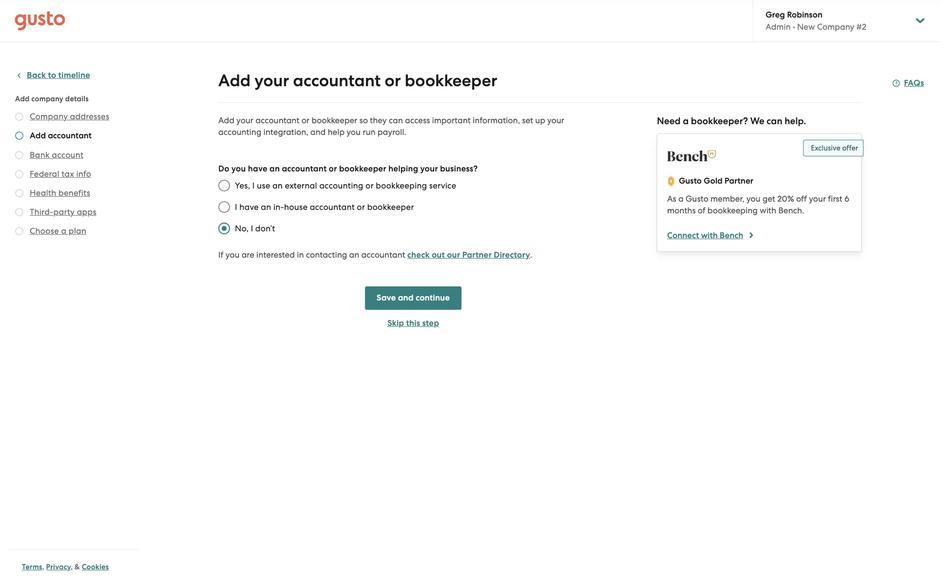 Task type: vqa. For each thing, say whether or not it's contained in the screenshot.
Gusto Gold Partner
yes



Task type: describe. For each thing, give the bounding box(es) containing it.
check image for company
[[15, 113, 23, 121]]

interested
[[256, 250, 295, 260]]

robinson
[[787, 10, 823, 20]]

you inside add your accountant or bookkeeper so they can access important information, set up your accounting integration, and help you run payroll.
[[347, 127, 361, 137]]

accountant inside add accountant list
[[48, 131, 92, 141]]

a for need
[[683, 116, 689, 127]]

months
[[667, 206, 696, 215]]

check
[[407, 250, 430, 260]]

info
[[76, 169, 91, 179]]

in
[[297, 250, 304, 260]]

cookies button
[[82, 562, 109, 573]]

accountant inside add your accountant or bookkeeper so they can access important information, set up your accounting integration, and help you run payroll.
[[256, 116, 300, 125]]

No, I don't radio
[[214, 218, 235, 239]]

and inside button
[[398, 293, 414, 303]]

an left in-
[[261, 202, 271, 212]]

add your accountant or bookkeeper so they can access important information, set up your accounting integration, and help you run payroll.
[[218, 116, 564, 137]]

with inside as a gusto member, you get 20% off your first 6 months of bookkeeping with bench.
[[760, 206, 777, 215]]

so
[[359, 116, 368, 125]]

run
[[363, 127, 376, 137]]

gold badge image
[[667, 175, 675, 187]]

house
[[284, 202, 308, 212]]

i for yes,
[[252, 181, 255, 191]]

add for add company details
[[15, 95, 30, 103]]

payroll.
[[378, 127, 406, 137]]

exclusive
[[811, 144, 841, 153]]

you inside as a gusto member, you get 20% off your first 6 months of bookkeeping with bench.
[[747, 194, 761, 204]]

add for add your accountant or bookkeeper
[[218, 71, 251, 91]]

company addresses button
[[30, 111, 109, 122]]

Yes, I use an external accounting or bookkeeping service radio
[[214, 175, 235, 196]]

member,
[[711, 194, 745, 204]]

check image for health
[[15, 189, 23, 197]]

choose a plan
[[30, 226, 86, 236]]

an up use
[[270, 164, 280, 174]]

cookies
[[82, 563, 109, 572]]

information,
[[473, 116, 520, 125]]

accountant up the 'external' on the left of page
[[282, 164, 327, 174]]

add accountant list
[[15, 111, 135, 239]]

add your accountant or bookkeeper
[[218, 71, 497, 91]]

bank account
[[30, 150, 83, 160]]

check image for third-
[[15, 208, 23, 216]]

1 check image from the top
[[15, 132, 23, 140]]

exclusive offer
[[811, 144, 858, 153]]

gusto gold partner
[[679, 176, 754, 186]]

add for add accountant
[[30, 131, 46, 141]]

yes, i use an external accounting or bookkeeping service
[[235, 181, 456, 191]]

company addresses
[[30, 112, 109, 121]]

set
[[522, 116, 533, 125]]

step
[[422, 318, 439, 329]]

new
[[797, 22, 815, 32]]

i for no,
[[251, 224, 253, 233]]

connect with bench
[[667, 231, 744, 241]]

privacy link
[[46, 563, 71, 572]]

20%
[[777, 194, 794, 204]]

of
[[698, 206, 706, 215]]

do
[[218, 164, 229, 174]]

account
[[52, 150, 83, 160]]

your inside as a gusto member, you get 20% off your first 6 months of bookkeeping with bench.
[[809, 194, 826, 204]]

or down do you have an accountant or bookkeeper helping your business?
[[366, 181, 374, 191]]

need a bookkeeper? we can help.
[[657, 116, 806, 127]]

company
[[31, 95, 63, 103]]

back to timeline
[[27, 70, 90, 80]]

terms
[[22, 563, 42, 572]]

1 , from the left
[[42, 563, 44, 572]]

check image for choose
[[15, 227, 23, 235]]

terms , privacy , & cookies
[[22, 563, 109, 572]]

0 horizontal spatial partner
[[462, 250, 492, 260]]

this
[[406, 318, 420, 329]]

integration,
[[264, 127, 308, 137]]

federal
[[30, 169, 59, 179]]

an inside 'if you are interested in contacting an accountant check out our partner directory .'
[[349, 250, 359, 260]]

no, i don't
[[235, 224, 275, 233]]

save and continue
[[377, 293, 450, 303]]

bookkeeper up important
[[405, 71, 497, 91]]

back to timeline button
[[15, 70, 90, 81]]

company inside 'greg robinson admin • new company #2'
[[817, 22, 855, 32]]

help.
[[785, 116, 806, 127]]

they
[[370, 116, 387, 125]]

and inside add your accountant or bookkeeper so they can access important information, set up your accounting integration, and help you run payroll.
[[310, 127, 326, 137]]

1 vertical spatial accounting
[[319, 181, 363, 191]]

skip this step
[[387, 318, 439, 329]]

company inside 'button'
[[30, 112, 68, 121]]

third-party apps
[[30, 207, 96, 217]]

bookkeeper inside add your accountant or bookkeeper so they can access important information, set up your accounting integration, and help you run payroll.
[[312, 116, 357, 125]]

directory
[[494, 250, 530, 260]]

in-
[[273, 202, 284, 212]]

tax
[[61, 169, 74, 179]]

details
[[65, 95, 89, 103]]

get
[[763, 194, 775, 204]]

are
[[242, 250, 254, 260]]

check image for federal
[[15, 170, 23, 178]]

third-
[[30, 207, 53, 217]]

bench.
[[779, 206, 804, 215]]

1 vertical spatial i
[[235, 202, 237, 212]]

bookkeeper up yes, i use an external accounting or bookkeeping service
[[339, 164, 386, 174]]

you right do
[[231, 164, 246, 174]]

0 vertical spatial gusto
[[679, 176, 702, 186]]

up
[[535, 116, 545, 125]]

check out our partner directory link
[[407, 250, 530, 260]]

contacting
[[306, 250, 347, 260]]

service
[[429, 181, 456, 191]]

faqs button
[[893, 78, 924, 89]]

privacy
[[46, 563, 71, 572]]

6
[[845, 194, 849, 204]]

choose
[[30, 226, 59, 236]]

0 vertical spatial bookkeeping
[[376, 181, 427, 191]]

do you have an accountant or bookkeeper helping your business?
[[218, 164, 478, 174]]

gusto inside as a gusto member, you get 20% off your first 6 months of bookkeeping with bench.
[[686, 194, 709, 204]]

add accountant
[[30, 131, 92, 141]]

federal tax info
[[30, 169, 91, 179]]

federal tax info button
[[30, 168, 91, 180]]



Task type: locate. For each thing, give the bounding box(es) containing it.
external
[[285, 181, 317, 191]]

bookkeeping
[[376, 181, 427, 191], [708, 206, 758, 215]]

add inside add accountant list
[[30, 131, 46, 141]]

i up no,
[[235, 202, 237, 212]]

can up payroll.
[[389, 116, 403, 125]]

company down 'company'
[[30, 112, 68, 121]]

1 check image from the top
[[15, 113, 23, 121]]

choose a plan button
[[30, 225, 86, 237]]

or inside add your accountant or bookkeeper so they can access important information, set up your accounting integration, and help you run payroll.
[[302, 116, 310, 125]]

, left & on the left bottom
[[71, 563, 73, 572]]

an right use
[[272, 181, 283, 191]]

bookkeeper up help
[[312, 116, 357, 125]]

check image
[[15, 132, 23, 140], [15, 151, 23, 159], [15, 189, 23, 197], [15, 208, 23, 216], [15, 227, 23, 235]]

, left privacy link
[[42, 563, 44, 572]]

1 horizontal spatial can
[[767, 116, 783, 127]]

back
[[27, 70, 46, 80]]

1 horizontal spatial with
[[760, 206, 777, 215]]

1 vertical spatial partner
[[462, 250, 492, 260]]

continue
[[416, 293, 450, 303]]

or up they
[[385, 71, 401, 91]]

bookkeeping inside as a gusto member, you get 20% off your first 6 months of bookkeeping with bench.
[[708, 206, 758, 215]]

0 vertical spatial partner
[[725, 176, 754, 186]]

add inside add your accountant or bookkeeper so they can access important information, set up your accounting integration, and help you run payroll.
[[218, 116, 234, 125]]

accounting inside add your accountant or bookkeeper so they can access important information, set up your accounting integration, and help you run payroll.
[[218, 127, 261, 137]]

a inside as a gusto member, you get 20% off your first 6 months of bookkeeping with bench.
[[679, 194, 684, 204]]

#2
[[857, 22, 867, 32]]

a for as
[[679, 194, 684, 204]]

bookkeeper?
[[691, 116, 748, 127]]

have up use
[[248, 164, 268, 174]]

important
[[432, 116, 471, 125]]

1 vertical spatial check image
[[15, 170, 23, 178]]

you down so
[[347, 127, 361, 137]]

accountant
[[293, 71, 381, 91], [256, 116, 300, 125], [48, 131, 92, 141], [282, 164, 327, 174], [310, 202, 355, 212], [361, 250, 405, 260]]

an right contacting
[[349, 250, 359, 260]]

skip
[[387, 318, 404, 329]]

no,
[[235, 224, 249, 233]]

to
[[48, 70, 56, 80]]

2 can from the left
[[767, 116, 783, 127]]

access
[[405, 116, 430, 125]]

need
[[657, 116, 681, 127]]

party
[[53, 207, 75, 217]]

1 vertical spatial company
[[30, 112, 68, 121]]

accountant down yes, i use an external accounting or bookkeeping service
[[310, 202, 355, 212]]

0 vertical spatial check image
[[15, 113, 23, 121]]

a for choose
[[61, 226, 66, 236]]

skip this step button
[[365, 318, 462, 330]]

0 horizontal spatial company
[[30, 112, 68, 121]]

1 vertical spatial with
[[701, 231, 718, 241]]

•
[[793, 22, 795, 32]]

with down the "get"
[[760, 206, 777, 215]]

accounting down do you have an accountant or bookkeeper helping your business?
[[319, 181, 363, 191]]

helping
[[389, 164, 418, 174]]

third-party apps button
[[30, 206, 96, 218]]

a left plan
[[61, 226, 66, 236]]

plan
[[69, 226, 86, 236]]

or up yes, i use an external accounting or bookkeeping service
[[329, 164, 337, 174]]

4 check image from the top
[[15, 208, 23, 216]]

1 vertical spatial bookkeeping
[[708, 206, 758, 215]]

we
[[750, 116, 765, 127]]

1 vertical spatial a
[[679, 194, 684, 204]]

0 vertical spatial a
[[683, 116, 689, 127]]

0 horizontal spatial bookkeeping
[[376, 181, 427, 191]]

bank account button
[[30, 149, 83, 161]]

have up no, i don't
[[239, 202, 259, 212]]

business?
[[440, 164, 478, 174]]

1 horizontal spatial company
[[817, 22, 855, 32]]

out
[[432, 250, 445, 260]]

bookkeeper down "helping"
[[367, 202, 414, 212]]

2 vertical spatial a
[[61, 226, 66, 236]]

if you are interested in contacting an accountant check out our partner directory .
[[218, 250, 532, 260]]

1 vertical spatial and
[[398, 293, 414, 303]]

check image left "third-" at the top of page
[[15, 208, 23, 216]]

you inside 'if you are interested in contacting an accountant check out our partner directory .'
[[226, 250, 240, 260]]

0 vertical spatial company
[[817, 22, 855, 32]]

can inside add your accountant or bookkeeper so they can access important information, set up your accounting integration, and help you run payroll.
[[389, 116, 403, 125]]

first
[[828, 194, 843, 204]]

2 vertical spatial i
[[251, 224, 253, 233]]

check image left federal
[[15, 170, 23, 178]]

company left #2 at the right top of the page
[[817, 22, 855, 32]]

2 check image from the top
[[15, 170, 23, 178]]

a right as
[[679, 194, 684, 204]]

partner
[[725, 176, 754, 186], [462, 250, 492, 260]]

health benefits
[[30, 188, 90, 198]]

0 vertical spatial i
[[252, 181, 255, 191]]

can right we on the top of the page
[[767, 116, 783, 127]]

accountant down company addresses
[[48, 131, 92, 141]]

I have an in-house accountant or bookkeeper radio
[[214, 196, 235, 218]]

save and continue button
[[365, 287, 462, 310]]

greg robinson admin • new company #2
[[766, 10, 867, 32]]

terms link
[[22, 563, 42, 572]]

greg
[[766, 10, 785, 20]]

5 check image from the top
[[15, 227, 23, 235]]

home image
[[15, 11, 65, 30]]

timeline
[[58, 70, 90, 80]]

&
[[75, 563, 80, 572]]

health benefits button
[[30, 187, 90, 199]]

0 vertical spatial with
[[760, 206, 777, 215]]

2 , from the left
[[71, 563, 73, 572]]

gusto right gold badge image at right
[[679, 176, 702, 186]]

benefits
[[58, 188, 90, 198]]

gusto
[[679, 176, 702, 186], [686, 194, 709, 204]]

as a gusto member, you get 20% off your first 6 months of bookkeeping with bench.
[[667, 194, 849, 215]]

2 check image from the top
[[15, 151, 23, 159]]

1 horizontal spatial and
[[398, 293, 414, 303]]

.
[[530, 250, 532, 260]]

or down yes, i use an external accounting or bookkeeping service
[[357, 202, 365, 212]]

add company details
[[15, 95, 89, 103]]

0 vertical spatial accounting
[[218, 127, 261, 137]]

addresses
[[70, 112, 109, 121]]

help
[[328, 127, 345, 137]]

a inside button
[[61, 226, 66, 236]]

0 horizontal spatial ,
[[42, 563, 44, 572]]

bookkeeping down "helping"
[[376, 181, 427, 191]]

0 horizontal spatial can
[[389, 116, 403, 125]]

accountant left check
[[361, 250, 405, 260]]

0 horizontal spatial and
[[310, 127, 326, 137]]

accountant up so
[[293, 71, 381, 91]]

gusto up of at top
[[686, 194, 709, 204]]

1 vertical spatial gusto
[[686, 194, 709, 204]]

1 horizontal spatial accounting
[[319, 181, 363, 191]]

use
[[257, 181, 270, 191]]

bench
[[720, 231, 744, 241]]

check image down 'add company details'
[[15, 113, 23, 121]]

i have an in-house accountant or bookkeeper
[[235, 202, 414, 212]]

check image left health
[[15, 189, 23, 197]]

accountant up integration, at the top left of the page
[[256, 116, 300, 125]]

yes,
[[235, 181, 250, 191]]

a right need
[[683, 116, 689, 127]]

check image left bank
[[15, 151, 23, 159]]

don't
[[255, 224, 275, 233]]

faqs
[[904, 78, 924, 88]]

and left help
[[310, 127, 326, 137]]

bookkeeping down member,
[[708, 206, 758, 215]]

and right save at the bottom of the page
[[398, 293, 414, 303]]

accountant inside 'if you are interested in contacting an accountant check out our partner directory .'
[[361, 250, 405, 260]]

admin
[[766, 22, 791, 32]]

if
[[218, 250, 224, 260]]

check image left choose
[[15, 227, 23, 235]]

you right "if" on the left top of the page
[[226, 250, 240, 260]]

1 vertical spatial have
[[239, 202, 259, 212]]

0 horizontal spatial accounting
[[218, 127, 261, 137]]

check image left add accountant
[[15, 132, 23, 140]]

0 horizontal spatial with
[[701, 231, 718, 241]]

i right no,
[[251, 224, 253, 233]]

0 vertical spatial have
[[248, 164, 268, 174]]

1 horizontal spatial partner
[[725, 176, 754, 186]]

accounting up do
[[218, 127, 261, 137]]

save
[[377, 293, 396, 303]]

you left the "get"
[[747, 194, 761, 204]]

i left use
[[252, 181, 255, 191]]

1 can from the left
[[389, 116, 403, 125]]

0 vertical spatial and
[[310, 127, 326, 137]]

add
[[218, 71, 251, 91], [15, 95, 30, 103], [218, 116, 234, 125], [30, 131, 46, 141]]

3 check image from the top
[[15, 189, 23, 197]]

an
[[270, 164, 280, 174], [272, 181, 283, 191], [261, 202, 271, 212], [349, 250, 359, 260]]

partner right our at the left of page
[[462, 250, 492, 260]]

or up integration, at the top left of the page
[[302, 116, 310, 125]]

offer
[[842, 144, 858, 153]]

can
[[389, 116, 403, 125], [767, 116, 783, 127]]

1 horizontal spatial bookkeeping
[[708, 206, 758, 215]]

check image
[[15, 113, 23, 121], [15, 170, 23, 178]]

1 horizontal spatial ,
[[71, 563, 73, 572]]

add for add your accountant or bookkeeper so they can access important information, set up your accounting integration, and help you run payroll.
[[218, 116, 234, 125]]

with left bench
[[701, 231, 718, 241]]

partner up member,
[[725, 176, 754, 186]]

as
[[667, 194, 676, 204]]

check image for bank
[[15, 151, 23, 159]]

your
[[255, 71, 289, 91], [236, 116, 253, 125], [547, 116, 564, 125], [420, 164, 438, 174], [809, 194, 826, 204]]

health
[[30, 188, 56, 198]]

gold
[[704, 176, 723, 186]]

you
[[347, 127, 361, 137], [231, 164, 246, 174], [747, 194, 761, 204], [226, 250, 240, 260]]

our
[[447, 250, 460, 260]]



